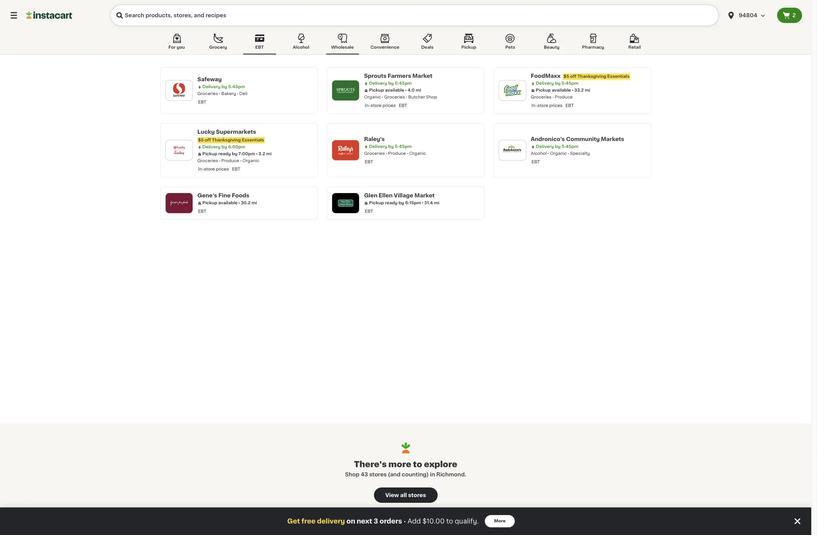 Task type: vqa. For each thing, say whether or not it's contained in the screenshot.
The corresponding to The Container Store Delivery by 2:15pm Storage Closet Kitchen In-store prices
no



Task type: describe. For each thing, give the bounding box(es) containing it.
1 vertical spatial produce
[[388, 152, 406, 156]]

off inside lucky supermarkets $5 off thanksgiving essentials
[[205, 138, 211, 142]]

by for organic
[[555, 145, 561, 149]]

get
[[287, 519, 300, 525]]

counting)
[[402, 472, 429, 478]]

pharmacy button
[[577, 32, 610, 54]]

there's more to explore shop 43 stores (and counting) in richmond.
[[345, 461, 466, 478]]

next
[[357, 519, 372, 525]]

33.2
[[574, 88, 584, 92]]

grocery button
[[202, 32, 235, 54]]

pets button
[[494, 32, 527, 54]]

for you button
[[160, 32, 193, 54]]

6:15pm
[[405, 201, 421, 205]]

shop categories tab list
[[160, 32, 651, 54]]

glen
[[364, 193, 378, 198]]

2 94804 button from the left
[[727, 5, 773, 26]]

raley's
[[364, 137, 385, 142]]

view all stores button
[[374, 488, 438, 503]]

$10.00
[[423, 519, 445, 525]]

5:45pm for sprouts farmers market
[[395, 81, 412, 86]]

foodmaxx logo image
[[503, 81, 522, 101]]

3.2
[[258, 152, 265, 156]]

4.0
[[408, 88, 415, 92]]

safeway
[[197, 77, 222, 82]]

0 horizontal spatial available
[[218, 201, 238, 205]]

4.0 mi
[[408, 88, 421, 92]]

retail
[[628, 45, 641, 49]]

2 horizontal spatial produce
[[555, 95, 573, 99]]

view all stores link
[[374, 488, 438, 503]]

by for produce
[[388, 145, 394, 149]]

gene's fine foods
[[197, 193, 249, 198]]

1 vertical spatial groceries produce organic
[[197, 159, 259, 163]]

to inside there's more to explore shop 43 stores (and counting) in richmond.
[[413, 461, 422, 469]]

available for produce
[[552, 88, 571, 92]]

more
[[494, 519, 506, 524]]

deals button
[[411, 32, 444, 54]]

groceries produce
[[531, 95, 573, 99]]

view all stores
[[385, 493, 426, 498]]

safeway logo image
[[169, 81, 189, 101]]

(and
[[388, 472, 401, 478]]

explore
[[424, 461, 457, 469]]

pickup inside pickup button
[[461, 45, 476, 49]]

ellen
[[379, 193, 393, 198]]

groceries bakery deli
[[197, 92, 248, 96]]

groceries down delivery by 6:00pm
[[197, 159, 218, 163]]

all
[[400, 493, 407, 498]]

for you
[[168, 45, 185, 49]]

pickup for 31.4 mi
[[369, 201, 384, 205]]

delivery by 5:45pm for sprouts farmers market
[[369, 81, 412, 86]]

6:00pm
[[228, 145, 245, 149]]

deli
[[239, 92, 248, 96]]

5:45pm for safeway
[[228, 85, 245, 89]]

andronico's
[[531, 137, 565, 142]]

mi for 4.0 mi
[[416, 88, 421, 92]]

bakery
[[221, 92, 236, 96]]

store for lucky supermarkets
[[204, 167, 215, 171]]

in
[[430, 472, 435, 478]]

0 vertical spatial market
[[412, 73, 433, 79]]

delivery by 5:45pm for safeway
[[202, 85, 245, 89]]

delivery by 5:45pm for raley's
[[369, 145, 412, 149]]

treatment tracker modal dialog
[[0, 508, 811, 536]]

94804
[[739, 13, 757, 18]]

fine
[[218, 193, 231, 198]]

groceries down raley's
[[364, 152, 385, 156]]

convenience button
[[367, 32, 402, 54]]

deals
[[421, 45, 434, 49]]

ebt button
[[243, 32, 276, 54]]

thanksgiving inside lucky supermarkets $5 off thanksgiving essentials
[[212, 138, 241, 142]]

wholesale
[[331, 45, 354, 49]]

Search field
[[110, 5, 719, 26]]

alcohol organic specialty
[[531, 152, 590, 156]]

community
[[566, 137, 600, 142]]

wholesale button
[[326, 32, 359, 54]]

30.2 mi
[[241, 201, 257, 205]]

1 94804 button from the left
[[722, 5, 777, 26]]

33.2 mi
[[574, 88, 590, 92]]

butcher
[[408, 95, 425, 99]]

ebt inside ebt button
[[255, 45, 264, 49]]

1 horizontal spatial in-store prices ebt
[[365, 104, 407, 108]]

ready for 7:00pm
[[218, 152, 231, 156]]

30.2
[[241, 201, 251, 205]]

delivery by 5:45pm for andronico's community markets
[[536, 145, 579, 149]]

lucky supermarkets $5 off thanksgiving essentials
[[197, 129, 264, 142]]

pharmacy
[[582, 45, 604, 49]]

farmers
[[388, 73, 411, 79]]

stores inside button
[[408, 493, 426, 498]]

specialty
[[570, 152, 590, 156]]

prices for lucky supermarkets
[[216, 167, 229, 171]]

delivery by 6:00pm
[[202, 145, 245, 149]]

delivery down lucky
[[202, 145, 221, 149]]

delivery for raley's
[[369, 145, 387, 149]]

delivery for safeway
[[202, 85, 221, 89]]

by for 33.2 mi
[[555, 81, 561, 86]]

shop inside there's more to explore shop 43 stores (and counting) in richmond.
[[345, 472, 359, 478]]

pickup for 33.2 mi
[[536, 88, 551, 92]]

qualify.
[[455, 519, 479, 525]]

mi for 31.4 mi
[[434, 201, 439, 205]]

in-store prices ebt for lucky supermarkets
[[198, 167, 240, 171]]

sprouts farmers market
[[364, 73, 433, 79]]

andronico's community markets
[[531, 137, 624, 142]]

in- for foodmaxx
[[532, 104, 537, 108]]

lucky supermarkets logo image
[[169, 140, 189, 160]]

markets
[[601, 137, 624, 142]]

beauty button
[[535, 32, 568, 54]]

pickup button
[[452, 32, 485, 54]]

village
[[394, 193, 413, 198]]

essentials inside lucky supermarkets $5 off thanksgiving essentials
[[242, 138, 264, 142]]

sprouts farmers market logo image
[[336, 81, 356, 101]]

store for foodmaxx
[[537, 104, 548, 108]]

1 horizontal spatial groceries produce organic
[[364, 152, 426, 156]]



Task type: locate. For each thing, give the bounding box(es) containing it.
7:00pm
[[238, 152, 255, 156]]

1 horizontal spatial to
[[446, 519, 453, 525]]

$5 inside foodmaxx $5 off thanksgiving essentials
[[564, 74, 569, 79]]

1 horizontal spatial shop
[[426, 95, 437, 99]]

more button
[[485, 516, 515, 528]]

market up 4.0 mi
[[412, 73, 433, 79]]

0 horizontal spatial stores
[[369, 472, 387, 478]]

1 horizontal spatial alcohol
[[531, 152, 547, 156]]

0 horizontal spatial alcohol
[[293, 45, 309, 49]]

alcohol for alcohol organic specialty
[[531, 152, 547, 156]]

ready for 6:15pm
[[385, 201, 398, 205]]

view
[[385, 493, 399, 498]]

mi right 31.4
[[434, 201, 439, 205]]

retail button
[[618, 32, 651, 54]]

2 button
[[777, 8, 802, 23]]

off down lucky
[[205, 138, 211, 142]]

prices down the 'groceries produce'
[[549, 104, 563, 108]]

mi right 33.2
[[585, 88, 590, 92]]

delivery down safeway
[[202, 85, 221, 89]]

in-store prices ebt down organic groceries butcher shop
[[365, 104, 407, 108]]

grocery
[[209, 45, 227, 49]]

$5 inside lucky supermarkets $5 off thanksgiving essentials
[[198, 138, 204, 142]]

0 horizontal spatial ready
[[218, 152, 231, 156]]

mi
[[416, 88, 421, 92], [585, 88, 590, 92], [266, 152, 272, 156], [252, 201, 257, 205], [434, 201, 439, 205]]

1 vertical spatial essentials
[[242, 138, 264, 142]]

in-store prices ebt
[[365, 104, 407, 108], [532, 104, 574, 108], [198, 167, 240, 171]]

thanksgiving inside foodmaxx $5 off thanksgiving essentials
[[578, 74, 606, 79]]

94804 button
[[722, 5, 777, 26], [727, 5, 773, 26]]

mi right 30.2
[[252, 201, 257, 205]]

delivery down raley's
[[369, 145, 387, 149]]

groceries down foodmaxx at the right
[[531, 95, 552, 99]]

2 horizontal spatial available
[[552, 88, 571, 92]]

for
[[168, 45, 176, 49]]

0 horizontal spatial prices
[[216, 167, 229, 171]]

stores down there's
[[369, 472, 387, 478]]

3.2 mi
[[258, 152, 272, 156]]

store down pickup ready by 7:00pm
[[204, 167, 215, 171]]

1 horizontal spatial produce
[[388, 152, 406, 156]]

available for groceries
[[385, 88, 404, 92]]

mi for 3.2 mi
[[266, 152, 272, 156]]

2 horizontal spatial in-
[[532, 104, 537, 108]]

0 horizontal spatial groceries produce organic
[[197, 159, 259, 163]]

0 horizontal spatial store
[[204, 167, 215, 171]]

there's
[[354, 461, 387, 469]]

mi for 30.2 mi
[[252, 201, 257, 205]]

raley's logo image
[[336, 140, 356, 160]]

pickup for 3.2 mi
[[202, 152, 217, 156]]

market up 31.4
[[415, 193, 435, 198]]

essentials
[[607, 74, 630, 79], [242, 138, 264, 142]]

add
[[408, 519, 421, 525]]

ready
[[218, 152, 231, 156], [385, 201, 398, 205]]

mi right 3.2
[[266, 152, 272, 156]]

delivery for sprouts farmers market
[[369, 81, 387, 86]]

pickup available down gene's fine foods
[[202, 201, 238, 205]]

groceries down sprouts farmers market
[[384, 95, 405, 99]]

foodmaxx $5 off thanksgiving essentials
[[531, 73, 630, 79]]

shop left 43
[[345, 472, 359, 478]]

richmond.
[[436, 472, 466, 478]]

thanksgiving up delivery by 6:00pm
[[212, 138, 241, 142]]

43
[[361, 472, 368, 478]]

31.4 mi
[[424, 201, 439, 205]]

foodmaxx
[[531, 73, 561, 79]]

organic
[[364, 95, 381, 99], [409, 152, 426, 156], [550, 152, 567, 156], [242, 159, 259, 163]]

by for 3.2 mi
[[222, 145, 227, 149]]

to right $10.00 in the bottom right of the page
[[446, 519, 453, 525]]

lucky
[[197, 129, 215, 135]]

0 horizontal spatial in-store prices ebt
[[198, 167, 240, 171]]

pickup available up organic groceries butcher shop
[[369, 88, 404, 92]]

groceries produce organic down raley's
[[364, 152, 426, 156]]

store down organic groceries butcher shop
[[371, 104, 382, 108]]

2 horizontal spatial in-store prices ebt
[[532, 104, 574, 108]]

in-store prices ebt for foodmaxx
[[532, 104, 574, 108]]

sprouts
[[364, 73, 387, 79]]

1 horizontal spatial prices
[[383, 104, 396, 108]]

stores right "all"
[[408, 493, 426, 498]]

pickup for 30.2 mi
[[202, 201, 217, 205]]

1 horizontal spatial ready
[[385, 201, 398, 205]]

groceries down safeway
[[197, 92, 218, 96]]

0 vertical spatial shop
[[426, 95, 437, 99]]

1 horizontal spatial off
[[570, 74, 577, 79]]

delivery by 5:45pm up alcohol organic specialty
[[536, 145, 579, 149]]

delivery
[[317, 519, 345, 525]]

0 horizontal spatial $5
[[198, 138, 204, 142]]

beauty
[[544, 45, 560, 49]]

off inside foodmaxx $5 off thanksgiving essentials
[[570, 74, 577, 79]]

1 horizontal spatial essentials
[[607, 74, 630, 79]]

0 horizontal spatial in-
[[198, 167, 204, 171]]

prices down pickup ready by 7:00pm
[[216, 167, 229, 171]]

available up the 'groceries produce'
[[552, 88, 571, 92]]

1 vertical spatial to
[[446, 519, 453, 525]]

thanksgiving up "33.2 mi"
[[578, 74, 606, 79]]

by
[[388, 81, 394, 86], [555, 81, 561, 86], [222, 85, 227, 89], [388, 145, 394, 149], [555, 145, 561, 149], [222, 145, 227, 149], [232, 152, 237, 156], [399, 201, 404, 205]]

delivery down 'andronico's'
[[536, 145, 554, 149]]

2 horizontal spatial pickup available
[[536, 88, 571, 92]]

off up 33.2
[[570, 74, 577, 79]]

shop
[[426, 95, 437, 99], [345, 472, 359, 478]]

pickup available for groceries
[[369, 88, 404, 92]]

to inside get free delivery on next 3 orders • add $10.00 to qualify.
[[446, 519, 453, 525]]

1 horizontal spatial in-
[[365, 104, 371, 108]]

gene's
[[197, 193, 217, 198]]

$5 right foodmaxx at the right
[[564, 74, 569, 79]]

delivery by 5:45pm
[[369, 81, 412, 86], [536, 81, 579, 86], [202, 85, 245, 89], [369, 145, 412, 149], [536, 145, 579, 149]]

0 vertical spatial alcohol
[[293, 45, 309, 49]]

groceries
[[197, 92, 218, 96], [384, 95, 405, 99], [531, 95, 552, 99], [364, 152, 385, 156], [197, 159, 218, 163]]

in- down sprouts
[[365, 104, 371, 108]]

1 horizontal spatial pickup available
[[369, 88, 404, 92]]

organic groceries butcher shop
[[364, 95, 437, 99]]

0 horizontal spatial shop
[[345, 472, 359, 478]]

pickup for 4.0 mi
[[369, 88, 384, 92]]

gene's fine foods logo image
[[169, 193, 189, 213]]

2 horizontal spatial store
[[537, 104, 548, 108]]

3
[[374, 519, 378, 525]]

in- for lucky supermarkets
[[198, 167, 204, 171]]

essentials up 7:00pm
[[242, 138, 264, 142]]

alcohol button
[[285, 32, 318, 54]]

convenience
[[371, 45, 399, 49]]

1 horizontal spatial stores
[[408, 493, 426, 498]]

$5
[[564, 74, 569, 79], [198, 138, 204, 142]]

in- up gene's
[[198, 167, 204, 171]]

delivery by 5:45pm up groceries bakery deli
[[202, 85, 245, 89]]

0 horizontal spatial thanksgiving
[[212, 138, 241, 142]]

5:45pm for raley's
[[395, 145, 412, 149]]

0 vertical spatial ready
[[218, 152, 231, 156]]

essentials inside foodmaxx $5 off thanksgiving essentials
[[607, 74, 630, 79]]

0 vertical spatial stores
[[369, 472, 387, 478]]

supermarkets
[[216, 129, 256, 135]]

1 horizontal spatial $5
[[564, 74, 569, 79]]

5:45pm for andronico's community markets
[[562, 145, 579, 149]]

prices for foodmaxx
[[549, 104, 563, 108]]

$5 down lucky
[[198, 138, 204, 142]]

glen ellen village market logo image
[[336, 193, 356, 213]]

available down fine
[[218, 201, 238, 205]]

mi up butcher
[[416, 88, 421, 92]]

1 vertical spatial $5
[[198, 138, 204, 142]]

in-
[[365, 104, 371, 108], [532, 104, 537, 108], [198, 167, 204, 171]]

0 horizontal spatial pickup available
[[202, 201, 238, 205]]

0 horizontal spatial produce
[[221, 159, 239, 163]]

shop right butcher
[[426, 95, 437, 99]]

essentials down retail
[[607, 74, 630, 79]]

pickup available up the 'groceries produce'
[[536, 88, 571, 92]]

glen ellen village market
[[364, 193, 435, 198]]

orders
[[380, 519, 402, 525]]

prices
[[383, 104, 396, 108], [549, 104, 563, 108], [216, 167, 229, 171]]

produce
[[555, 95, 573, 99], [388, 152, 406, 156], [221, 159, 239, 163]]

available
[[385, 88, 404, 92], [552, 88, 571, 92], [218, 201, 238, 205]]

foods
[[232, 193, 249, 198]]

0 vertical spatial groceries produce organic
[[364, 152, 426, 156]]

0 vertical spatial off
[[570, 74, 577, 79]]

ebt
[[255, 45, 264, 49], [198, 100, 206, 104], [399, 104, 407, 108], [566, 104, 574, 108], [365, 160, 373, 164], [532, 160, 540, 164], [232, 167, 240, 171], [198, 209, 206, 214], [365, 209, 373, 214]]

1 vertical spatial thanksgiving
[[212, 138, 241, 142]]

more
[[388, 461, 411, 469]]

1 vertical spatial ready
[[385, 201, 398, 205]]

by for 4.0 mi
[[388, 81, 394, 86]]

0 horizontal spatial essentials
[[242, 138, 264, 142]]

to
[[413, 461, 422, 469], [446, 519, 453, 525]]

1 horizontal spatial available
[[385, 88, 404, 92]]

to up counting)
[[413, 461, 422, 469]]

you
[[177, 45, 185, 49]]

by for bakery
[[222, 85, 227, 89]]

delivery by 5:45pm down sprouts farmers market
[[369, 81, 412, 86]]

alcohol for alcohol
[[293, 45, 309, 49]]

delivery for andronico's community markets
[[536, 145, 554, 149]]

pickup ready by 6:15pm
[[369, 201, 421, 205]]

store
[[371, 104, 382, 108], [537, 104, 548, 108], [204, 167, 215, 171]]

groceries produce organic down pickup ready by 7:00pm
[[197, 159, 259, 163]]

2 vertical spatial produce
[[221, 159, 239, 163]]

store down the 'groceries produce'
[[537, 104, 548, 108]]

0 vertical spatial to
[[413, 461, 422, 469]]

prices down organic groceries butcher shop
[[383, 104, 396, 108]]

1 vertical spatial shop
[[345, 472, 359, 478]]

free
[[302, 519, 316, 525]]

31.4
[[424, 201, 433, 205]]

available up organic groceries butcher shop
[[385, 88, 404, 92]]

0 vertical spatial essentials
[[607, 74, 630, 79]]

ready down delivery by 6:00pm
[[218, 152, 231, 156]]

None search field
[[110, 5, 719, 26]]

delivery
[[369, 81, 387, 86], [536, 81, 554, 86], [202, 85, 221, 89], [369, 145, 387, 149], [536, 145, 554, 149], [202, 145, 221, 149]]

0 vertical spatial $5
[[564, 74, 569, 79]]

andronico's community markets logo image
[[503, 140, 522, 160]]

in- down the 'groceries produce'
[[532, 104, 537, 108]]

pickup ready by 7:00pm
[[202, 152, 255, 156]]

mi for 33.2 mi
[[585, 88, 590, 92]]

2 horizontal spatial prices
[[549, 104, 563, 108]]

in-store prices ebt down pickup ready by 7:00pm
[[198, 167, 240, 171]]

•
[[404, 519, 406, 525]]

0 horizontal spatial off
[[205, 138, 211, 142]]

instacart image
[[26, 11, 72, 20]]

0 vertical spatial thanksgiving
[[578, 74, 606, 79]]

alcohol inside alcohol button
[[293, 45, 309, 49]]

1 horizontal spatial store
[[371, 104, 382, 108]]

2
[[793, 13, 796, 18]]

1 horizontal spatial thanksgiving
[[578, 74, 606, 79]]

on
[[347, 519, 355, 525]]

in-store prices ebt down the 'groceries produce'
[[532, 104, 574, 108]]

get free delivery on next 3 orders • add $10.00 to qualify.
[[287, 519, 479, 525]]

stores
[[369, 472, 387, 478], [408, 493, 426, 498]]

0 vertical spatial produce
[[555, 95, 573, 99]]

delivery down foodmaxx at the right
[[536, 81, 554, 86]]

1 vertical spatial stores
[[408, 493, 426, 498]]

delivery down sprouts
[[369, 81, 387, 86]]

off
[[570, 74, 577, 79], [205, 138, 211, 142]]

thanksgiving
[[578, 74, 606, 79], [212, 138, 241, 142]]

stores inside there's more to explore shop 43 stores (and counting) in richmond.
[[369, 472, 387, 478]]

pickup available for produce
[[536, 88, 571, 92]]

0 horizontal spatial to
[[413, 461, 422, 469]]

pets
[[505, 45, 515, 49]]

ready down ellen
[[385, 201, 398, 205]]

1 vertical spatial market
[[415, 193, 435, 198]]

alcohol
[[293, 45, 309, 49], [531, 152, 547, 156]]

delivery by 5:45pm down raley's
[[369, 145, 412, 149]]

1 vertical spatial off
[[205, 138, 211, 142]]

1 vertical spatial alcohol
[[531, 152, 547, 156]]

delivery by 5:45pm down foodmaxx at the right
[[536, 81, 579, 86]]



